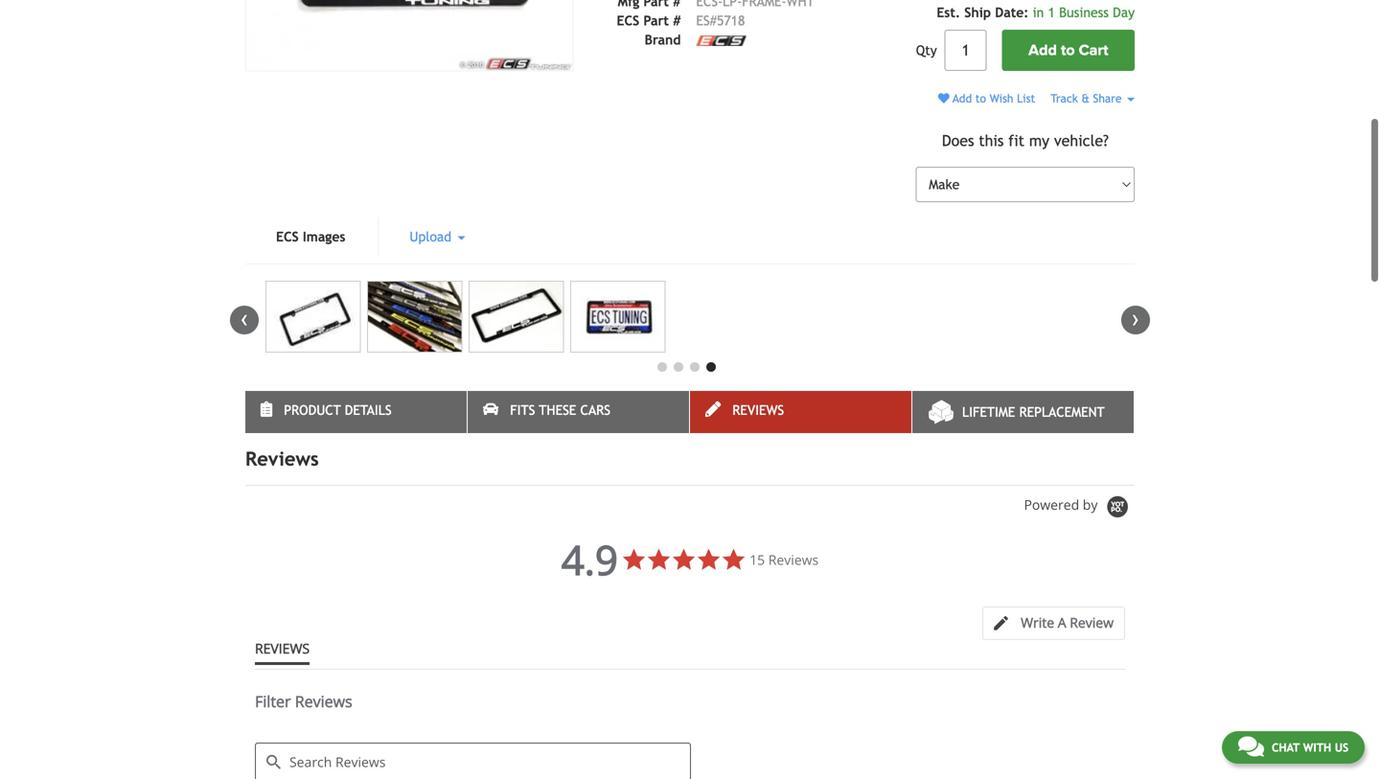 Task type: vqa. For each thing, say whether or not it's contained in the screenshot.
Submit a Return
no



Task type: locate. For each thing, give the bounding box(es) containing it.
1 vertical spatial add
[[953, 92, 972, 105]]

0 vertical spatial add
[[1029, 41, 1057, 60]]

to left wish
[[976, 92, 986, 105]]

add for add to cart
[[1029, 41, 1057, 60]]

replacement
[[1020, 405, 1105, 420]]

add inside button
[[1029, 41, 1057, 60]]

›
[[1132, 306, 1140, 331]]

add for add to wish list
[[953, 92, 972, 105]]

add right heart icon
[[953, 92, 972, 105]]

ecs for ecs part #
[[617, 13, 640, 28]]

chat with us
[[1272, 741, 1349, 754]]

0 horizontal spatial to
[[976, 92, 986, 105]]

1 horizontal spatial ecs
[[617, 13, 640, 28]]

product details link
[[245, 391, 467, 433]]

fits these cars
[[510, 403, 611, 418]]

est. ship date: in 1 business day
[[937, 5, 1135, 20]]

in
[[1033, 5, 1044, 20]]

ecs left part
[[617, 13, 640, 28]]

ecs
[[617, 13, 640, 28], [276, 229, 299, 245]]

to for cart
[[1061, 41, 1075, 60]]

0 horizontal spatial ecs
[[276, 229, 299, 245]]

brand
[[645, 32, 681, 47]]

1 vertical spatial ecs
[[276, 229, 299, 245]]

ecs left images on the left of page
[[276, 229, 299, 245]]

lifetime
[[963, 405, 1016, 420]]

add
[[1029, 41, 1057, 60], [953, 92, 972, 105]]

&
[[1082, 92, 1090, 105]]

add to cart
[[1029, 41, 1109, 60]]

‹
[[241, 306, 248, 331]]

reviews
[[733, 403, 784, 418], [245, 448, 319, 470], [769, 551, 819, 569], [295, 691, 352, 712]]

product
[[284, 403, 341, 418]]

to
[[1061, 41, 1075, 60], [976, 92, 986, 105]]

this
[[979, 132, 1004, 149]]

None text field
[[945, 30, 987, 71]]

to left cart
[[1061, 41, 1075, 60]]

to inside button
[[1061, 41, 1075, 60]]

4.9
[[562, 532, 618, 587]]

1 horizontal spatial to
[[1061, 41, 1075, 60]]

‹ link
[[230, 306, 259, 335]]

15
[[750, 551, 765, 569]]

powered by
[[1024, 496, 1102, 514]]

es#5718 - ecs-lp-frame-wht - ecs tuning license plate frame - white - black fade resistant plastic frame with raised letters - ecs - audi bmw volkswagen mercedes benz mini porsche image
[[245, 0, 574, 71], [266, 281, 361, 353], [367, 281, 462, 353], [469, 281, 564, 353], [570, 281, 666, 353]]

add to wish list link
[[938, 92, 1036, 105]]

qty
[[916, 43, 937, 58]]

lifetime replacement
[[963, 405, 1105, 420]]

to for wish
[[976, 92, 986, 105]]

1 horizontal spatial add
[[1029, 41, 1057, 60]]

add to wish list
[[950, 92, 1036, 105]]

with
[[1303, 741, 1332, 754]]

0 horizontal spatial add
[[953, 92, 972, 105]]

ecs images
[[276, 229, 346, 245]]

est.
[[937, 5, 961, 20]]

business
[[1059, 5, 1109, 20]]

1 vertical spatial to
[[976, 92, 986, 105]]

filter reviews
[[255, 691, 352, 712]]

share
[[1093, 92, 1122, 105]]

0 vertical spatial ecs
[[617, 13, 640, 28]]

magnifying glass image
[[267, 756, 281, 770]]

0 vertical spatial to
[[1061, 41, 1075, 60]]

ecs images link
[[245, 218, 376, 256]]

product details
[[284, 403, 392, 418]]

add down in
[[1029, 41, 1057, 60]]

5718
[[717, 13, 745, 28]]

ecs image
[[696, 36, 746, 46]]

chat
[[1272, 741, 1300, 754]]

reviews link
[[690, 391, 912, 433]]



Task type: describe. For each thing, give the bounding box(es) containing it.
day
[[1113, 5, 1135, 20]]

es#
[[696, 13, 717, 28]]

ship
[[965, 5, 991, 20]]

cars
[[581, 403, 611, 418]]

wish
[[990, 92, 1014, 105]]

ecs for ecs images
[[276, 229, 299, 245]]

powered by link
[[1024, 496, 1135, 520]]

› link
[[1122, 306, 1150, 335]]

us
[[1335, 741, 1349, 754]]

upload
[[410, 229, 456, 245]]

es# 5718 brand
[[645, 13, 745, 47]]

fits
[[510, 403, 535, 418]]

ecs part #
[[617, 13, 681, 28]]

add to cart button
[[1002, 30, 1135, 71]]

cart
[[1079, 41, 1109, 60]]

does
[[942, 132, 974, 149]]

review
[[1070, 614, 1114, 632]]

write no frame image
[[994, 617, 1018, 631]]

by
[[1083, 496, 1098, 514]]

list
[[1017, 92, 1036, 105]]

part
[[644, 13, 669, 28]]

chat with us link
[[1222, 731, 1365, 764]]

date:
[[995, 5, 1029, 20]]

images
[[303, 229, 346, 245]]

comments image
[[1239, 735, 1264, 758]]

filter
[[255, 691, 291, 712]]

write a review
[[1021, 614, 1114, 632]]

track & share
[[1051, 92, 1126, 105]]

write a review button
[[983, 607, 1126, 641]]

upload button
[[379, 218, 496, 256]]

these
[[539, 403, 576, 418]]

Search Reviews search field
[[255, 743, 691, 779]]

write
[[1021, 614, 1055, 632]]

filter reviews heading
[[255, 691, 1126, 729]]

reviews inside "heading"
[[295, 691, 352, 712]]

reviews
[[255, 640, 310, 658]]

fits these cars link
[[468, 391, 689, 433]]

15 reviews
[[750, 551, 819, 569]]

#
[[673, 13, 681, 28]]

track & share button
[[1051, 92, 1135, 105]]

1
[[1048, 5, 1055, 20]]

vehicle?
[[1054, 132, 1109, 149]]

a
[[1058, 614, 1067, 632]]

4.9 star rating element
[[562, 532, 618, 587]]

my
[[1029, 132, 1050, 149]]

powered
[[1024, 496, 1080, 514]]

heart image
[[938, 93, 950, 104]]

lifetime replacement link
[[913, 391, 1134, 433]]

fit
[[1009, 132, 1025, 149]]

details
[[345, 403, 392, 418]]

track
[[1051, 92, 1078, 105]]

does this fit my vehicle?
[[942, 132, 1109, 149]]



